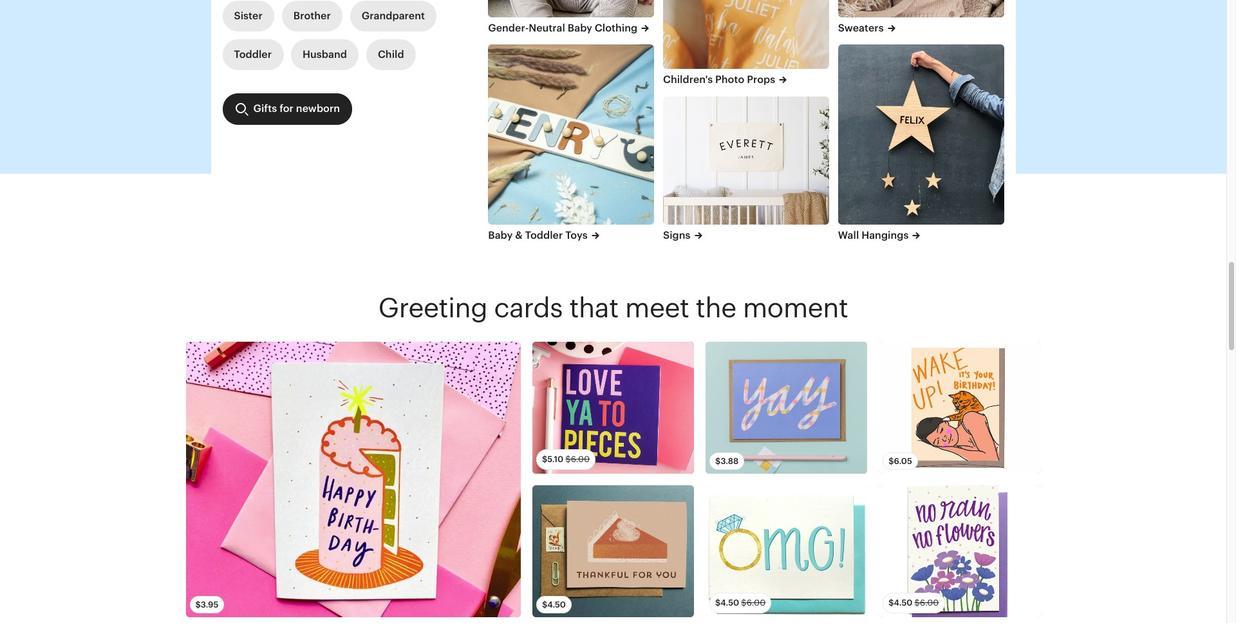 Task type: vqa. For each thing, say whether or not it's contained in the screenshot.
The $ 5.10 $ 6.00
yes



Task type: locate. For each thing, give the bounding box(es) containing it.
1 horizontal spatial $ 4.50 $ 6.00
[[889, 598, 939, 608]]

baby inside "baby & toddler toys" link
[[488, 229, 513, 241]]

0 horizontal spatial 4.50
[[547, 600, 566, 610]]

toddler
[[234, 48, 272, 61], [525, 229, 563, 241]]

happy birthday cake card, fun happy birthday card, illustrated birthday card image
[[186, 342, 521, 618]]

grandparent
[[362, 10, 425, 22]]

husband
[[303, 48, 347, 61]]

$ 4.50 $ 6.00
[[715, 598, 766, 608], [889, 598, 939, 608]]

1 vertical spatial toddler
[[525, 229, 563, 241]]

6.00 for sympathy card - empathy card - no rain no flowers - thinking of you card - here for you card - hennel paper co. - sy5 image at the bottom of the page
[[920, 598, 939, 608]]

$ 4.50
[[542, 600, 566, 610]]

6.00 for engagement card - omg - wedding engagement - congratulations card - congrats card image
[[747, 598, 766, 608]]

0 horizontal spatial $ 4.50 $ 6.00
[[715, 598, 766, 608]]

1 $ 4.50 $ 6.00 from the left
[[715, 598, 766, 608]]

1 horizontal spatial 6.00
[[747, 598, 766, 608]]

1 vertical spatial baby
[[488, 229, 513, 241]]

baby left &
[[488, 229, 513, 241]]

gifts for newborn
[[253, 102, 340, 115]]

4.50 for sympathy card - empathy card - no rain no flowers - thinking of you card - here for you card - hennel paper co. - sy5 image at the bottom of the page
[[894, 598, 913, 608]]

0 horizontal spatial baby
[[488, 229, 513, 241]]

for
[[280, 102, 294, 115]]

6.00
[[571, 455, 590, 464], [747, 598, 766, 608], [920, 598, 939, 608]]

3.88
[[721, 457, 739, 466]]

2 horizontal spatial 6.00
[[920, 598, 939, 608]]

sympathy card - empathy card - no rain no flowers - thinking of you card - here for you card - hennel paper co. - sy5 image
[[879, 486, 1041, 618]]

baby & toddler toys link
[[488, 228, 654, 243]]

children's photo props link
[[663, 73, 829, 87]]

$ 3.88
[[715, 457, 739, 466]]

toddler right &
[[525, 229, 563, 241]]

sweaters link
[[838, 21, 1004, 36]]

engagement card - omg - wedding engagement - congratulations card - congrats card image
[[706, 486, 867, 618]]

baby & toddler toys
[[488, 229, 588, 241]]

child
[[378, 48, 404, 61]]

cards
[[494, 292, 563, 323]]

baby
[[568, 22, 592, 34], [488, 229, 513, 241]]

0 horizontal spatial toddler
[[234, 48, 272, 61]]

baby right neutral
[[568, 22, 592, 34]]

1 horizontal spatial toddler
[[525, 229, 563, 241]]

neutral
[[529, 22, 565, 34]]

1 horizontal spatial 4.50
[[721, 598, 739, 608]]

meet
[[625, 292, 689, 323]]

toddler down sister
[[234, 48, 272, 61]]

wake up cat birthday card image
[[879, 342, 1041, 474]]

gender-neutral baby clothing
[[488, 22, 638, 34]]

2 horizontal spatial 4.50
[[894, 598, 913, 608]]

0 vertical spatial baby
[[568, 22, 592, 34]]

4.50
[[721, 598, 739, 608], [894, 598, 913, 608], [547, 600, 566, 610]]

signs link
[[663, 228, 829, 243]]

greeting
[[378, 292, 487, 323]]

sweaters
[[838, 22, 884, 34]]

gifts for newborn link
[[222, 93, 352, 125]]

baby name flag | canvas flag | nursery name sign | custom name banner | boho nursery decor | d2 image
[[663, 96, 829, 224]]

greeting cards that meet the moment
[[378, 292, 848, 323]]

2 $ 4.50 $ 6.00 from the left
[[889, 598, 939, 608]]

$ for valentines day anniversary card love wedding day best friend thinking of you greeting card for husband wife spouse partner just because image
[[542, 455, 547, 464]]

thankful for you card - pumpkin pie image
[[532, 486, 694, 618]]

puzzle - wood - personalized - nursery - decor - design - names - wooden toys for toddlers - gift - birthday - montessori image
[[488, 45, 654, 224]]

brother
[[293, 10, 331, 22]]

0 horizontal spatial 6.00
[[571, 455, 590, 464]]

5.10
[[547, 455, 563, 464]]

1 horizontal spatial baby
[[568, 22, 592, 34]]

$
[[542, 455, 547, 464], [565, 455, 571, 464], [715, 457, 721, 466], [889, 457, 894, 466], [715, 598, 721, 608], [741, 598, 747, 608], [889, 598, 894, 608], [915, 598, 920, 608], [195, 600, 201, 610], [542, 600, 547, 610]]

hangings
[[862, 229, 909, 241]]



Task type: describe. For each thing, give the bounding box(es) containing it.
personalised star hanging decoration | nursery mobile | name wall hanging | new baby gift or christening gift | name sign | kids decor image
[[838, 45, 1004, 224]]

6.05
[[894, 457, 912, 466]]

$ 5.10 $ 6.00
[[542, 455, 590, 464]]

props
[[747, 74, 775, 86]]

$ 6.05
[[889, 457, 912, 466]]

$ 4.50 $ 6.00 for sympathy card - empathy card - no rain no flowers - thinking of you card - here for you card - hennel paper co. - sy5 image at the bottom of the page
[[889, 598, 939, 608]]

wall hangings
[[838, 229, 909, 241]]

signs
[[663, 229, 691, 241]]

wall hangings link
[[838, 228, 1004, 243]]

4.50 for thankful for you card - pumpkin pie image at the bottom of the page
[[547, 600, 566, 610]]

gifts
[[253, 102, 277, 115]]

children's photo props
[[663, 74, 775, 86]]

yay card to celebrate good news, exam results or passing driving test image
[[706, 342, 867, 474]]

$ for happy birthday cake card, fun happy birthday card, illustrated birthday card image
[[195, 600, 201, 610]]

that
[[569, 292, 618, 323]]

clothing
[[595, 22, 638, 34]]

$ for thankful for you card - pumpkin pie image at the bottom of the page
[[542, 600, 547, 610]]

toys
[[565, 229, 588, 241]]

$ 3.95
[[195, 600, 219, 610]]

wall
[[838, 229, 859, 241]]

4.50 for engagement card - omg - wedding engagement - congratulations card - congrats card image
[[721, 598, 739, 608]]

valentines day anniversary card love wedding day best friend thinking of you greeting card for husband wife spouse partner just because image
[[532, 342, 694, 474]]

gender-
[[488, 22, 529, 34]]

0 vertical spatial toddler
[[234, 48, 272, 61]]

$ for engagement card - omg - wedding engagement - congratulations card - congrats card image
[[715, 598, 721, 608]]

$ for the wake up cat birthday card image
[[889, 457, 894, 466]]

children's
[[663, 74, 713, 86]]

6.00 for valentines day anniversary card love wedding day best friend thinking of you greeting card for husband wife spouse partner just because image
[[571, 455, 590, 464]]

&
[[515, 229, 523, 241]]

gender-neutral baby clothing link
[[488, 21, 654, 36]]

$ for sympathy card - empathy card - no rain no flowers - thinking of you card - here for you card - hennel paper co. - sy5 image at the bottom of the page
[[889, 598, 894, 608]]

newborn
[[296, 102, 340, 115]]

$ 4.50 $ 6.00 for engagement card - omg - wedding engagement - congratulations card - congrats card image
[[715, 598, 766, 608]]

photo
[[715, 74, 744, 86]]

the
[[696, 292, 736, 323]]

moment
[[743, 292, 848, 323]]

$ for yay card to celebrate good news, exam results or passing driving test image
[[715, 457, 721, 466]]

sister
[[234, 10, 263, 22]]

3.95
[[201, 600, 219, 610]]

baby inside the gender-neutral baby clothing link
[[568, 22, 592, 34]]



